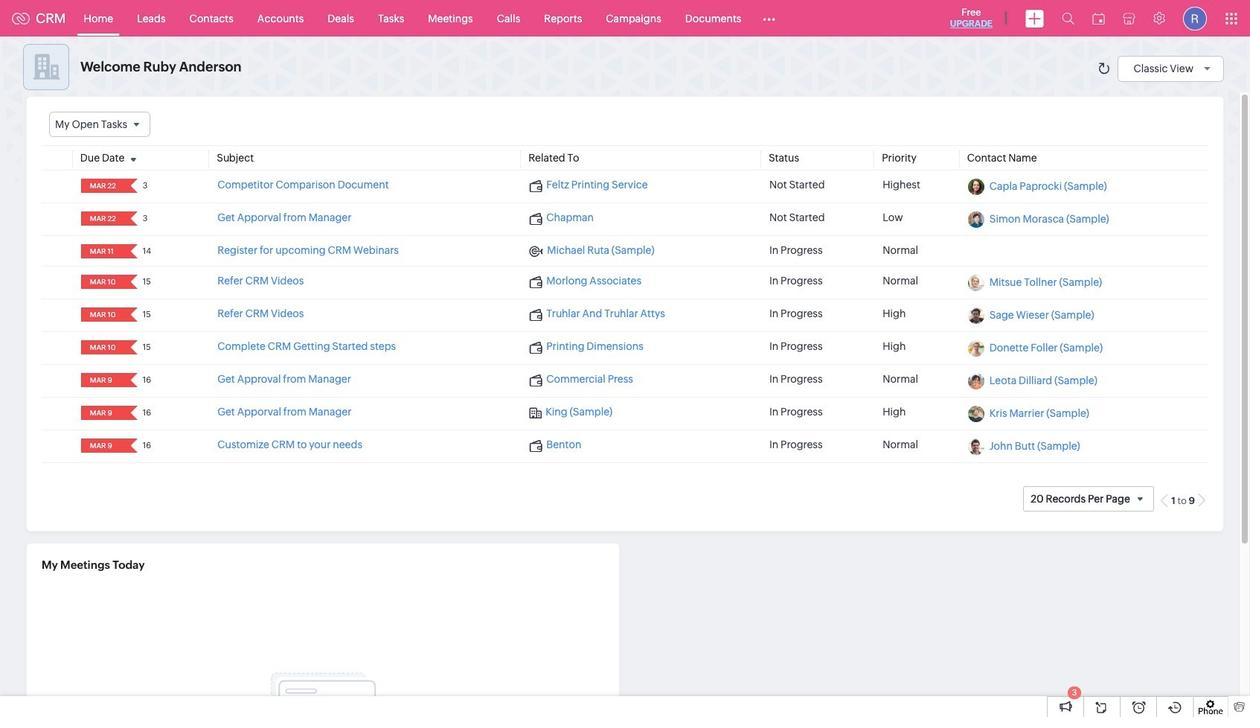 Task type: describe. For each thing, give the bounding box(es) containing it.
create menu element
[[1017, 0, 1054, 36]]

logo image
[[12, 12, 30, 24]]

profile element
[[1175, 0, 1217, 36]]



Task type: locate. For each thing, give the bounding box(es) containing it.
None field
[[49, 112, 151, 137], [86, 179, 121, 193], [86, 212, 121, 226], [86, 244, 121, 259], [86, 275, 121, 289], [86, 308, 121, 322], [86, 340, 121, 355], [86, 373, 121, 387], [86, 406, 121, 420], [86, 439, 121, 453], [49, 112, 151, 137], [86, 179, 121, 193], [86, 212, 121, 226], [86, 244, 121, 259], [86, 275, 121, 289], [86, 308, 121, 322], [86, 340, 121, 355], [86, 373, 121, 387], [86, 406, 121, 420], [86, 439, 121, 453]]

search element
[[1054, 0, 1084, 36]]

search image
[[1063, 12, 1075, 25]]

profile image
[[1184, 6, 1208, 30]]

Other Modules field
[[754, 6, 786, 30]]

calendar image
[[1093, 12, 1106, 24]]

create menu image
[[1026, 9, 1045, 27]]



Task type: vqa. For each thing, say whether or not it's contained in the screenshot.
logo
yes



